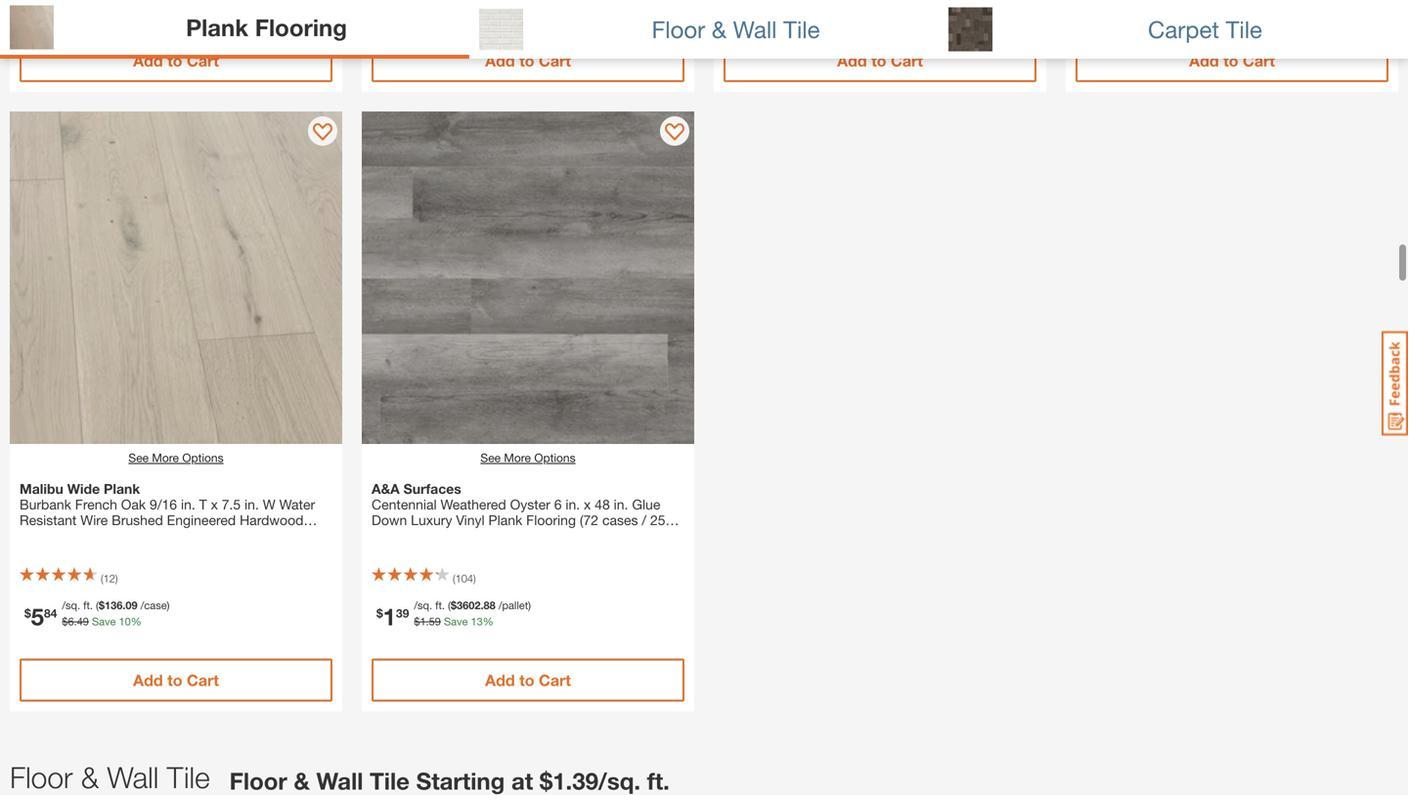 Task type: describe. For each thing, give the bounding box(es) containing it.
plank inside a&a surfaces centennial weathered oyster 6 in. x 48 in. glue down luxury vinyl plank flooring (72 cases / 2592 sq. ft. / pallet)
[[489, 512, 523, 528]]

flooring inside malibu wide plank burbank french oak 9/16 in. t x 7.5 in. w water resistant wire brushed engineered hardwood flooring (23.3 sq. ft./case)
[[20, 528, 69, 544]]

options for 5
[[182, 451, 224, 465]]

display image
[[313, 123, 333, 143]]

oyster
[[510, 496, 551, 513]]

see for 1
[[481, 451, 501, 465]]

) inside $ 5 84 /sq. ft. ( $ 136 . 09 /case ) $ 6 . 49 save 10 %
[[167, 599, 170, 612]]

wide
[[67, 481, 100, 497]]

tile inside floor & wall tile button
[[784, 15, 820, 43]]

w
[[263, 496, 276, 513]]

( inside $ 5 84 /sq. ft. ( $ 136 . 09 /case ) $ 6 . 49 save 10 %
[[96, 599, 99, 612]]

. up 10
[[123, 599, 126, 612]]

7.5
[[222, 496, 241, 513]]

options for 1
[[534, 451, 576, 465]]

10
[[119, 615, 131, 628]]

save for 1
[[444, 615, 468, 628]]

cases
[[603, 512, 638, 528]]

/sq. for 5
[[62, 599, 80, 612]]

floor & wall tile image
[[479, 7, 523, 51]]

plank flooring
[[186, 13, 347, 41]]

(72
[[580, 512, 599, 528]]

malibu wide plank burbank french oak 9/16 in. t x 7.5 in. w water resistant wire brushed engineered hardwood flooring (23.3 sq. ft./case)
[[20, 481, 315, 544]]

3 in. from the left
[[566, 496, 580, 513]]

engineered
[[167, 512, 236, 528]]

down
[[372, 512, 407, 528]]

3602
[[457, 599, 481, 612]]

$ down 104
[[451, 599, 457, 612]]

glue
[[632, 496, 661, 513]]

. up 13
[[481, 599, 484, 612]]

weathered
[[441, 496, 506, 513]]

48
[[595, 496, 610, 513]]

0 horizontal spatial wall
[[107, 760, 159, 795]]

. right 39 on the left of page
[[426, 615, 429, 628]]

tile inside carpet tile button
[[1226, 15, 1263, 43]]

( 12 )
[[101, 572, 118, 585]]

display image
[[665, 123, 685, 143]]

malibu
[[20, 481, 63, 497]]

more for 5
[[152, 451, 179, 465]]

$ right '84' at the left bottom of the page
[[62, 615, 68, 628]]

ft. inside $ 5 84 /sq. ft. ( $ 136 . 09 /case ) $ 6 . 49 save 10 %
[[83, 599, 93, 612]]

6 inside a&a surfaces centennial weathered oyster 6 in. x 48 in. glue down luxury vinyl plank flooring (72 cases / 2592 sq. ft. / pallet)
[[554, 496, 562, 513]]

5
[[31, 603, 44, 630]]

pallet)
[[419, 528, 455, 544]]

/case
[[141, 599, 167, 612]]

84
[[44, 606, 57, 620]]

1 horizontal spatial 1
[[420, 615, 426, 628]]

$ 1 39 /sq. ft. ( $ 3602 . 88 /pallet ) $ 1 . 59 save 13 %
[[377, 599, 531, 630]]

12
[[103, 572, 115, 585]]

( inside $ 1 39 /sq. ft. ( $ 3602 . 88 /pallet ) $ 1 . 59 save 13 %
[[448, 599, 451, 612]]

$ right 39 on the left of page
[[414, 615, 420, 628]]

9/16
[[150, 496, 177, 513]]

feedback link image
[[1382, 331, 1409, 436]]

09
[[126, 599, 138, 612]]

burbank french oak 9/16 in. t x 7.5 in. w water resistant wire brushed engineered hardwood flooring (23.3 sq. ft./case) image
[[10, 112, 342, 444]]

floor & wall tile starting at $1.39/sq. ft.
[[230, 767, 670, 795]]

at
[[512, 767, 533, 795]]

ft. inside $ 1 39 /sq. ft. ( $ 3602 . 88 /pallet ) $ 1 . 59 save 13 %
[[435, 599, 445, 612]]

% for 5
[[131, 615, 142, 628]]

0 horizontal spatial 1
[[383, 603, 396, 630]]

49
[[77, 615, 89, 628]]

floor & wall tile inside floor & wall tile button
[[652, 15, 820, 43]]

(23.3
[[73, 528, 103, 544]]

sq. inside malibu wide plank burbank french oak 9/16 in. t x 7.5 in. w water resistant wire brushed engineered hardwood flooring (23.3 sq. ft./case)
[[107, 528, 126, 544]]

carpet tile image
[[949, 7, 993, 51]]

2 in. from the left
[[245, 496, 259, 513]]

x inside malibu wide plank burbank french oak 9/16 in. t x 7.5 in. w water resistant wire brushed engineered hardwood flooring (23.3 sq. ft./case)
[[211, 496, 218, 513]]

wire
[[80, 512, 108, 528]]

4 in. from the left
[[614, 496, 628, 513]]

13
[[471, 615, 483, 628]]

) up 136
[[115, 572, 118, 585]]



Task type: locate. For each thing, give the bounding box(es) containing it.
0 horizontal spatial see more options link
[[129, 449, 224, 467]]

more for 1
[[504, 451, 531, 465]]

2 more from the left
[[504, 451, 531, 465]]

sq. inside a&a surfaces centennial weathered oyster 6 in. x 48 in. glue down luxury vinyl plank flooring (72 cases / 2592 sq. ft. / pallet)
[[372, 528, 391, 544]]

oak
[[121, 496, 146, 513]]

0 horizontal spatial flooring
[[20, 528, 69, 544]]

$ 5 84 /sq. ft. ( $ 136 . 09 /case ) $ 6 . 49 save 10 %
[[24, 599, 170, 630]]

1 horizontal spatial see
[[481, 451, 501, 465]]

see more options for 1
[[481, 451, 576, 465]]

1 horizontal spatial see more options
[[481, 451, 576, 465]]

centennial weathered oyster 6 in. x 48 in. glue down luxury vinyl plank flooring (72 cases / 2592 sq. ft. / pallet) image
[[362, 112, 695, 444]]

0 horizontal spatial plank
[[104, 481, 140, 497]]

in. left w
[[245, 496, 259, 513]]

/
[[642, 512, 647, 528], [410, 528, 415, 544]]

/sq. inside $ 5 84 /sq. ft. ( $ 136 . 09 /case ) $ 6 . 49 save 10 %
[[62, 599, 80, 612]]

save inside $ 5 84 /sq. ft. ( $ 136 . 09 /case ) $ 6 . 49 save 10 %
[[92, 615, 116, 628]]

ft. up 49
[[83, 599, 93, 612]]

see more options for 5
[[129, 451, 224, 465]]

options up t
[[182, 451, 224, 465]]

sq. down centennial in the bottom left of the page
[[372, 528, 391, 544]]

wall inside button
[[733, 15, 777, 43]]

more up 9/16
[[152, 451, 179, 465]]

2 see from the left
[[481, 451, 501, 465]]

sq.
[[107, 528, 126, 544], [372, 528, 391, 544]]

0 vertical spatial 6
[[554, 496, 562, 513]]

%
[[131, 615, 142, 628], [483, 615, 494, 628]]

1 save from the left
[[92, 615, 116, 628]]

0 horizontal spatial see
[[129, 451, 149, 465]]

see more options link for 5
[[129, 449, 224, 467]]

burbank
[[20, 496, 71, 513]]

1 horizontal spatial /
[[642, 512, 647, 528]]

1 horizontal spatial 6
[[554, 496, 562, 513]]

/sq.
[[62, 599, 80, 612], [414, 599, 433, 612]]

1 horizontal spatial floor
[[230, 767, 287, 795]]

1 horizontal spatial %
[[483, 615, 494, 628]]

in.
[[181, 496, 195, 513], [245, 496, 259, 513], [566, 496, 580, 513], [614, 496, 628, 513]]

2 horizontal spatial floor
[[652, 15, 705, 43]]

see more options link
[[129, 449, 224, 467], [481, 449, 576, 467]]

88
[[484, 599, 496, 612]]

1 horizontal spatial see more options link
[[481, 449, 576, 467]]

floor inside floor & wall tile button
[[652, 15, 705, 43]]

% inside $ 5 84 /sq. ft. ( $ 136 . 09 /case ) $ 6 . 49 save 10 %
[[131, 615, 142, 628]]

ft. down centennial in the bottom left of the page
[[394, 528, 406, 544]]

136
[[105, 599, 123, 612]]

brushed
[[112, 512, 163, 528]]

1 horizontal spatial save
[[444, 615, 468, 628]]

1 see from the left
[[129, 451, 149, 465]]

2 horizontal spatial &
[[712, 15, 727, 43]]

save down 136
[[92, 615, 116, 628]]

centennial
[[372, 496, 437, 513]]

/sq. inside $ 1 39 /sq. ft. ( $ 3602 . 88 /pallet ) $ 1 . 59 save 13 %
[[414, 599, 433, 612]]

&
[[712, 15, 727, 43], [81, 760, 99, 795], [294, 767, 310, 795]]

0 horizontal spatial see more options
[[129, 451, 224, 465]]

plank inside button
[[186, 13, 249, 41]]

flooring
[[255, 13, 347, 41], [526, 512, 576, 528], [20, 528, 69, 544]]

0 vertical spatial plank
[[186, 13, 249, 41]]

2 horizontal spatial plank
[[489, 512, 523, 528]]

hardwood
[[240, 512, 304, 528]]

2 save from the left
[[444, 615, 468, 628]]

1 vertical spatial 6
[[68, 615, 74, 628]]

$ left '84' at the left bottom of the page
[[24, 606, 31, 620]]

1 sq. from the left
[[107, 528, 126, 544]]

1 horizontal spatial x
[[584, 496, 591, 513]]

$1.39/sq.
[[540, 767, 641, 795]]

1 see more options from the left
[[129, 451, 224, 465]]

see
[[129, 451, 149, 465], [481, 451, 501, 465]]

6
[[554, 496, 562, 513], [68, 615, 74, 628]]

1
[[383, 603, 396, 630], [420, 615, 426, 628]]

( 104 )
[[453, 572, 476, 585]]

/ left 2592
[[642, 512, 647, 528]]

2 vertical spatial plank
[[489, 512, 523, 528]]

0 horizontal spatial x
[[211, 496, 218, 513]]

) right 09
[[167, 599, 170, 612]]

wall
[[733, 15, 777, 43], [107, 760, 159, 795], [316, 767, 363, 795]]

% down 09
[[131, 615, 142, 628]]

0 horizontal spatial /
[[410, 528, 415, 544]]

1 horizontal spatial /sq.
[[414, 599, 433, 612]]

french
[[75, 496, 117, 513]]

see more options link for 1
[[481, 449, 576, 467]]

save for 5
[[92, 615, 116, 628]]

2 see more options from the left
[[481, 451, 576, 465]]

0 horizontal spatial /sq.
[[62, 599, 80, 612]]

plank flooring button
[[0, 0, 470, 59]]

2 horizontal spatial wall
[[733, 15, 777, 43]]

luxury
[[411, 512, 452, 528]]

plank inside malibu wide plank burbank french oak 9/16 in. t x 7.5 in. w water resistant wire brushed engineered hardwood flooring (23.3 sq. ft./case)
[[104, 481, 140, 497]]

1 horizontal spatial options
[[534, 451, 576, 465]]

ft.
[[394, 528, 406, 544], [83, 599, 93, 612], [435, 599, 445, 612], [647, 767, 670, 795]]

( up $ 1 39 /sq. ft. ( $ 3602 . 88 /pallet ) $ 1 . 59 save 13 %
[[453, 572, 456, 585]]

1 vertical spatial plank
[[104, 481, 140, 497]]

1 horizontal spatial more
[[504, 451, 531, 465]]

) up 3602
[[473, 572, 476, 585]]

0 horizontal spatial &
[[81, 760, 99, 795]]

t
[[199, 496, 207, 513]]

x right t
[[211, 496, 218, 513]]

0 horizontal spatial floor & wall tile
[[10, 760, 210, 795]]

plank
[[186, 13, 249, 41], [104, 481, 140, 497], [489, 512, 523, 528]]

(
[[101, 572, 103, 585], [453, 572, 456, 585], [96, 599, 99, 612], [448, 599, 451, 612]]

/ left the pallet)
[[410, 528, 415, 544]]

2 /sq. from the left
[[414, 599, 433, 612]]

1 horizontal spatial sq.
[[372, 528, 391, 544]]

0 horizontal spatial more
[[152, 451, 179, 465]]

1 % from the left
[[131, 615, 142, 628]]

to
[[167, 51, 182, 70], [520, 51, 535, 70], [872, 51, 887, 70], [1224, 51, 1239, 70], [167, 671, 182, 690], [520, 671, 535, 690]]

save
[[92, 615, 116, 628], [444, 615, 468, 628]]

see more options link up oyster
[[481, 449, 576, 467]]

/sq. up 59
[[414, 599, 433, 612]]

0 horizontal spatial sq.
[[107, 528, 126, 544]]

add to cart
[[133, 51, 219, 70], [485, 51, 571, 70], [837, 51, 923, 70], [1190, 51, 1275, 70], [133, 671, 219, 690], [485, 671, 571, 690]]

$
[[99, 599, 105, 612], [451, 599, 457, 612], [24, 606, 31, 620], [377, 606, 383, 620], [62, 615, 68, 628], [414, 615, 420, 628]]

1 horizontal spatial &
[[294, 767, 310, 795]]

flooring inside a&a surfaces centennial weathered oyster 6 in. x 48 in. glue down luxury vinyl plank flooring (72 cases / 2592 sq. ft. / pallet)
[[526, 512, 576, 528]]

carpet tile button
[[939, 0, 1409, 59]]

options
[[182, 451, 224, 465], [534, 451, 576, 465]]

more
[[152, 451, 179, 465], [504, 451, 531, 465]]

6 left 49
[[68, 615, 74, 628]]

2 horizontal spatial flooring
[[526, 512, 576, 528]]

flooring inside button
[[255, 13, 347, 41]]

a&a
[[372, 481, 400, 497]]

% down the 88
[[483, 615, 494, 628]]

( left 3602
[[448, 599, 451, 612]]

1 horizontal spatial wall
[[316, 767, 363, 795]]

add to cart button
[[20, 39, 333, 82], [372, 39, 685, 82], [724, 39, 1037, 82], [1076, 39, 1389, 82], [20, 659, 333, 702], [372, 659, 685, 702]]

0 horizontal spatial %
[[131, 615, 142, 628]]

see up weathered
[[481, 451, 501, 465]]

6 inside $ 5 84 /sq. ft. ( $ 136 . 09 /case ) $ 6 . 49 save 10 %
[[68, 615, 74, 628]]

vinyl
[[456, 512, 485, 528]]

in. left '48'
[[566, 496, 580, 513]]

59
[[429, 615, 441, 628]]

water
[[279, 496, 315, 513]]

) right the 88
[[528, 599, 531, 612]]

1 see more options link from the left
[[129, 449, 224, 467]]

2 x from the left
[[584, 496, 591, 513]]

1 horizontal spatial flooring
[[255, 13, 347, 41]]

see more options link up 9/16
[[129, 449, 224, 467]]

ft. inside a&a surfaces centennial weathered oyster 6 in. x 48 in. glue down luxury vinyl plank flooring (72 cases / 2592 sq. ft. / pallet)
[[394, 528, 406, 544]]

0 horizontal spatial floor
[[10, 760, 73, 795]]

.
[[123, 599, 126, 612], [481, 599, 484, 612], [74, 615, 77, 628], [426, 615, 429, 628]]

$ left 39 on the left of page
[[377, 606, 383, 620]]

options up oyster
[[534, 451, 576, 465]]

floor
[[652, 15, 705, 43], [10, 760, 73, 795], [230, 767, 287, 795]]

see up oak
[[129, 451, 149, 465]]

sq. right the (23.3
[[107, 528, 126, 544]]

( left 136
[[96, 599, 99, 612]]

a&a surfaces centennial weathered oyster 6 in. x 48 in. glue down luxury vinyl plank flooring (72 cases / 2592 sq. ft. / pallet)
[[372, 481, 681, 544]]

see more options
[[129, 451, 224, 465], [481, 451, 576, 465]]

)
[[115, 572, 118, 585], [473, 572, 476, 585], [167, 599, 170, 612], [528, 599, 531, 612]]

carpet tile
[[1148, 15, 1263, 43]]

1 options from the left
[[182, 451, 224, 465]]

6 right oyster
[[554, 496, 562, 513]]

/pallet
[[499, 599, 528, 612]]

( up $ 5 84 /sq. ft. ( $ 136 . 09 /case ) $ 6 . 49 save 10 %
[[101, 572, 103, 585]]

0 horizontal spatial options
[[182, 451, 224, 465]]

resistant
[[20, 512, 77, 528]]

see for 5
[[129, 451, 149, 465]]

surfaces
[[404, 481, 462, 497]]

/sq. for 1
[[414, 599, 433, 612]]

0 vertical spatial floor & wall tile
[[652, 15, 820, 43]]

cart
[[187, 51, 219, 70], [539, 51, 571, 70], [891, 51, 923, 70], [1243, 51, 1275, 70], [187, 671, 219, 690], [539, 671, 571, 690]]

in. left t
[[181, 496, 195, 513]]

1 vertical spatial floor & wall tile
[[10, 760, 210, 795]]

floor & wall tile
[[652, 15, 820, 43], [10, 760, 210, 795]]

add
[[133, 51, 163, 70], [485, 51, 515, 70], [837, 51, 867, 70], [1190, 51, 1220, 70], [133, 671, 163, 690], [485, 671, 515, 690]]

ft. right $1.39/sq.
[[647, 767, 670, 795]]

2 sq. from the left
[[372, 528, 391, 544]]

% for 1
[[483, 615, 494, 628]]

2 see more options link from the left
[[481, 449, 576, 467]]

104
[[456, 572, 473, 585]]

1 horizontal spatial floor & wall tile
[[652, 15, 820, 43]]

see more options up oyster
[[481, 451, 576, 465]]

ft. up 59
[[435, 599, 445, 612]]

2 options from the left
[[534, 451, 576, 465]]

& inside button
[[712, 15, 727, 43]]

starting
[[416, 767, 505, 795]]

) inside $ 1 39 /sq. ft. ( $ 3602 . 88 /pallet ) $ 1 . 59 save 13 %
[[528, 599, 531, 612]]

$ down 12
[[99, 599, 105, 612]]

plank flooring image
[[10, 5, 54, 49]]

1 in. from the left
[[181, 496, 195, 513]]

1 more from the left
[[152, 451, 179, 465]]

carpet
[[1148, 15, 1220, 43]]

2 % from the left
[[483, 615, 494, 628]]

save inside $ 1 39 /sq. ft. ( $ 3602 . 88 /pallet ) $ 1 . 59 save 13 %
[[444, 615, 468, 628]]

ft./case)
[[130, 528, 179, 544]]

x inside a&a surfaces centennial weathered oyster 6 in. x 48 in. glue down luxury vinyl plank flooring (72 cases / 2592 sq. ft. / pallet)
[[584, 496, 591, 513]]

/sq. up 49
[[62, 599, 80, 612]]

1 /sq. from the left
[[62, 599, 80, 612]]

0 horizontal spatial 6
[[68, 615, 74, 628]]

1 horizontal spatial plank
[[186, 13, 249, 41]]

see more options up 9/16
[[129, 451, 224, 465]]

2592
[[650, 512, 681, 528]]

in. right '48'
[[614, 496, 628, 513]]

39
[[396, 606, 409, 620]]

x
[[211, 496, 218, 513], [584, 496, 591, 513]]

% inside $ 1 39 /sq. ft. ( $ 3602 . 88 /pallet ) $ 1 . 59 save 13 %
[[483, 615, 494, 628]]

0 horizontal spatial save
[[92, 615, 116, 628]]

more up oyster
[[504, 451, 531, 465]]

x left '48'
[[584, 496, 591, 513]]

1 x from the left
[[211, 496, 218, 513]]

tile
[[784, 15, 820, 43], [1226, 15, 1263, 43], [167, 760, 210, 795], [370, 767, 410, 795]]

save down 3602
[[444, 615, 468, 628]]

. right '84' at the left bottom of the page
[[74, 615, 77, 628]]

floor & wall tile button
[[470, 0, 939, 59]]



Task type: vqa. For each thing, say whether or not it's contained in the screenshot.
down
yes



